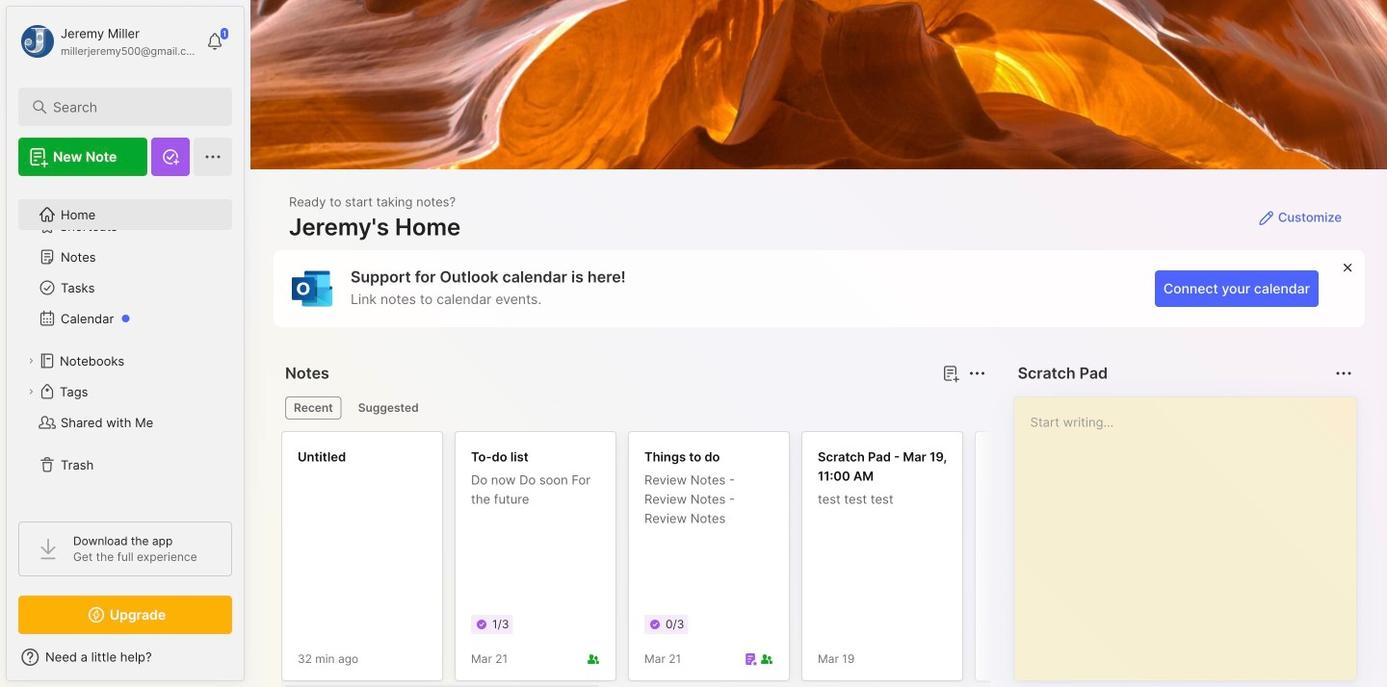 Task type: vqa. For each thing, say whether or not it's contained in the screenshot.
the left tab
yes



Task type: locate. For each thing, give the bounding box(es) containing it.
row group
[[281, 432, 1387, 688]]

None search field
[[53, 95, 207, 118]]

tree
[[7, 188, 244, 505]]

none search field inside main element
[[53, 95, 207, 118]]

1 tab from the left
[[285, 397, 342, 420]]

tab list
[[285, 397, 983, 420]]

tab
[[285, 397, 342, 420], [349, 397, 427, 420]]

0 horizontal spatial tab
[[285, 397, 342, 420]]

main element
[[0, 0, 250, 688]]

1 horizontal spatial tab
[[349, 397, 427, 420]]



Task type: describe. For each thing, give the bounding box(es) containing it.
More actions field
[[1330, 360, 1357, 387]]

Search text field
[[53, 98, 207, 117]]

Start writing… text field
[[1030, 398, 1355, 666]]

tree inside main element
[[7, 188, 244, 505]]

click to collapse image
[[243, 652, 258, 675]]

2 tab from the left
[[349, 397, 427, 420]]

expand tags image
[[25, 386, 37, 398]]

more actions image
[[1332, 362, 1355, 385]]

expand notebooks image
[[25, 355, 37, 367]]

WHAT'S NEW field
[[7, 643, 244, 673]]

Account field
[[18, 22, 197, 61]]



